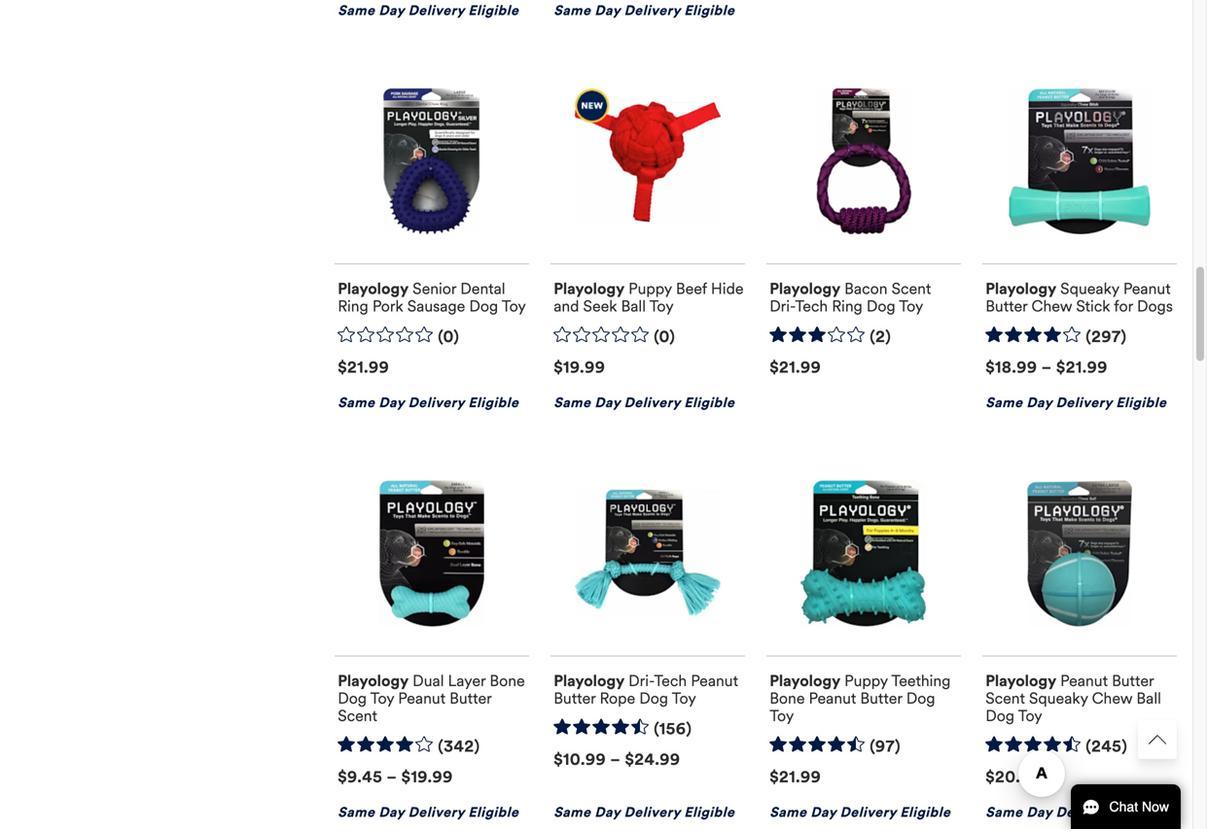 Task type: describe. For each thing, give the bounding box(es) containing it.
dual layer bone dog toy peanut butter scent
[[338, 672, 525, 726]]

playology for squeaky
[[986, 672, 1057, 691]]

0 reviews element for ball
[[654, 327, 675, 347]]

(0) for ball
[[654, 327, 675, 347]]

bone for butter
[[490, 672, 525, 691]]

playology for and
[[554, 279, 625, 299]]

from $10.99 up to $24.99 element
[[554, 751, 681, 770]]

156 reviews element
[[654, 720, 692, 740]]

dog for senior dental ring pork sausage dog toy
[[469, 297, 498, 316]]

peanut butter scent squeaky chew ball dog toy
[[986, 672, 1162, 726]]

butter inside dri-tech peanut butter rope dog toy
[[554, 689, 596, 709]]

same day delivery eligible for peanut butter scent squeaky chew ball dog toy
[[986, 805, 1167, 822]]

(2)
[[870, 327, 891, 347]]

(156)
[[654, 720, 692, 739]]

$9.45
[[338, 768, 383, 788]]

sausage
[[407, 297, 465, 316]]

dri- inside dri-tech peanut butter rope dog toy
[[629, 672, 654, 691]]

day for puppy beef hide and seek ball toy
[[595, 395, 621, 412]]

$21.99 for puppy teething bone peanut butter dog toy
[[770, 768, 821, 788]]

same day delivery eligible for senior dental ring pork sausage dog toy
[[338, 395, 519, 412]]

toy for senior dental ring pork sausage dog toy
[[502, 297, 526, 316]]

peanut inside squeaky peanut butter chew stick for dogs
[[1124, 279, 1171, 299]]

same day delivery eligible for dual layer bone dog toy peanut butter scent
[[338, 805, 519, 822]]

same day delivery eligible for dri-tech peanut butter rope dog toy
[[554, 805, 735, 822]]

eligible for squeaky peanut butter chew stick for dogs
[[1116, 395, 1167, 412]]

dri- inside bacon scent dri-tech ring dog toy
[[770, 297, 795, 316]]

teething
[[892, 672, 951, 691]]

delivery for senior dental ring pork sausage dog toy
[[408, 395, 465, 412]]

styled arrow button link
[[1138, 721, 1177, 760]]

scroll to top image
[[1149, 732, 1167, 749]]

(97)
[[870, 737, 901, 757]]

same day delivery eligible for squeaky peanut butter chew stick for dogs
[[986, 395, 1167, 412]]

97 reviews element
[[870, 737, 901, 758]]

same for puppy beef hide and seek ball toy
[[554, 395, 591, 412]]

squeaky inside peanut butter scent squeaky chew ball dog toy
[[1029, 689, 1088, 709]]

same for dri-tech peanut butter rope dog toy
[[554, 805, 591, 822]]

dual
[[413, 672, 444, 691]]

eligible for puppy teething bone peanut butter dog toy
[[900, 805, 951, 822]]

bacon
[[845, 279, 888, 299]]

toy for puppy beef hide and seek ball toy
[[650, 297, 674, 316]]

chew inside peanut butter scent squeaky chew ball dog toy
[[1092, 689, 1133, 709]]

dri-tech peanut butter rope dog toy
[[554, 672, 738, 709]]

(342)
[[438, 737, 480, 757]]

ball for chew
[[1137, 689, 1162, 709]]

ring inside bacon scent dri-tech ring dog toy
[[832, 297, 863, 316]]

butter inside dual layer bone dog toy peanut butter scent
[[450, 689, 492, 709]]

toy for puppy teething bone peanut butter dog toy
[[770, 707, 794, 726]]

day for senior dental ring pork sausage dog toy
[[379, 395, 405, 412]]

butter inside puppy teething bone peanut butter dog toy
[[860, 689, 903, 709]]

squeaky peanut butter chew stick for dogs
[[986, 279, 1173, 316]]

– for $9.45
[[387, 768, 397, 788]]

for
[[1114, 297, 1133, 316]]

same for senior dental ring pork sausage dog toy
[[338, 395, 375, 412]]

senior dental ring pork sausage dog toy
[[338, 279, 526, 316]]

$10.99
[[554, 751, 606, 770]]

puppy teething bone peanut butter dog toy
[[770, 672, 951, 726]]

peanut inside peanut butter scent squeaky chew ball dog toy
[[1061, 672, 1108, 691]]

eligible for dual layer bone dog toy peanut butter scent
[[468, 805, 519, 822]]

butter inside squeaky peanut butter chew stick for dogs
[[986, 297, 1028, 316]]

$24.99
[[625, 751, 681, 770]]

from $9.45 up to $19.99 element
[[338, 768, 453, 788]]

dog for bacon scent dri-tech ring dog toy
[[867, 297, 896, 316]]

scent inside bacon scent dri-tech ring dog toy
[[892, 279, 931, 299]]

same day delivery eligible for puppy teething bone peanut butter dog toy
[[770, 805, 951, 822]]

toy for bacon scent dri-tech ring dog toy
[[899, 297, 924, 316]]

dog inside dual layer bone dog toy peanut butter scent
[[338, 689, 367, 709]]

– for $10.99
[[610, 751, 621, 770]]

toy inside peanut butter scent squeaky chew ball dog toy
[[1018, 707, 1043, 726]]

bacon scent dri-tech ring dog toy
[[770, 279, 931, 316]]

0 reviews element for dog
[[438, 327, 459, 347]]

0 vertical spatial $19.99
[[554, 358, 605, 378]]

playology for butter
[[554, 672, 625, 691]]

same for puppy teething bone peanut butter dog toy
[[770, 805, 807, 822]]

dog for dri-tech peanut butter rope dog toy
[[639, 689, 668, 709]]

scent inside peanut butter scent squeaky chew ball dog toy
[[986, 689, 1025, 709]]

peanut inside dual layer bone dog toy peanut butter scent
[[398, 689, 446, 709]]

0 horizontal spatial $19.99
[[401, 768, 453, 788]]



Task type: vqa. For each thing, say whether or not it's contained in the screenshot.
the right Chew
yes



Task type: locate. For each thing, give the bounding box(es) containing it.
1 horizontal spatial –
[[610, 751, 621, 770]]

1 horizontal spatial same day delivery eligible link
[[551, 0, 745, 20]]

0 horizontal spatial puppy
[[629, 279, 672, 299]]

0 vertical spatial dri-
[[770, 297, 795, 316]]

day for peanut butter scent squeaky chew ball dog toy
[[1027, 805, 1052, 822]]

$18.99 – $21.99
[[986, 358, 1108, 378]]

butter up (97)
[[860, 689, 903, 709]]

hide
[[711, 279, 744, 299]]

0 horizontal spatial dri-
[[629, 672, 654, 691]]

beef
[[676, 279, 707, 299]]

scent right bacon
[[892, 279, 931, 299]]

delivery for puppy beef hide and seek ball toy
[[624, 395, 681, 412]]

1 (0) from the left
[[438, 327, 459, 347]]

0 vertical spatial puppy
[[629, 279, 672, 299]]

rope
[[600, 689, 636, 709]]

same
[[338, 2, 375, 19], [554, 2, 591, 19], [338, 395, 375, 412], [554, 395, 591, 412], [986, 395, 1023, 412], [338, 805, 375, 822], [554, 805, 591, 822], [770, 805, 807, 822], [986, 805, 1023, 822]]

2 horizontal spatial –
[[1042, 358, 1052, 378]]

0 vertical spatial chew
[[1032, 297, 1072, 316]]

puppy
[[629, 279, 672, 299], [845, 672, 888, 691]]

toy inside dual layer bone dog toy peanut butter scent
[[370, 689, 394, 709]]

chew
[[1032, 297, 1072, 316], [1092, 689, 1133, 709]]

ball inside puppy beef hide and seek ball toy
[[621, 297, 646, 316]]

peanut inside dri-tech peanut butter rope dog toy
[[691, 672, 738, 691]]

1 horizontal spatial 0 reviews element
[[654, 327, 675, 347]]

1 horizontal spatial ball
[[1137, 689, 1162, 709]]

0 vertical spatial ball
[[621, 297, 646, 316]]

day for squeaky peanut butter chew stick for dogs
[[1027, 395, 1052, 412]]

0 horizontal spatial 0 reviews element
[[438, 327, 459, 347]]

ball for seek
[[621, 297, 646, 316]]

dogs
[[1137, 297, 1173, 316]]

2 reviews element
[[870, 327, 891, 347]]

0 horizontal spatial chew
[[1032, 297, 1072, 316]]

puppy for seek
[[629, 279, 672, 299]]

2 horizontal spatial scent
[[986, 689, 1025, 709]]

dri- right hide
[[770, 297, 795, 316]]

0 reviews element down sausage
[[438, 327, 459, 347]]

0 horizontal spatial same day delivery eligible link
[[335, 0, 529, 20]]

– right $9.45
[[387, 768, 397, 788]]

playology for chew
[[986, 279, 1057, 299]]

0 vertical spatial squeaky
[[1061, 279, 1120, 299]]

$10.99 – $24.99
[[554, 751, 681, 770]]

delivery for dri-tech peanut butter rope dog toy
[[624, 805, 681, 822]]

2 0 reviews element from the left
[[654, 327, 675, 347]]

0 horizontal spatial –
[[387, 768, 397, 788]]

same for squeaky peanut butter chew stick for dogs
[[986, 395, 1023, 412]]

0 vertical spatial tech
[[795, 297, 828, 316]]

– right $18.99
[[1042, 358, 1052, 378]]

playology
[[338, 279, 409, 299], [554, 279, 625, 299], [770, 279, 841, 299], [986, 279, 1057, 299], [338, 672, 409, 691], [554, 672, 625, 691], [770, 672, 841, 691], [986, 672, 1057, 691]]

butter right dual
[[450, 689, 492, 709]]

butter up scroll to top image
[[1112, 672, 1154, 691]]

ball
[[621, 297, 646, 316], [1137, 689, 1162, 709]]

tech inside dri-tech peanut butter rope dog toy
[[654, 672, 687, 691]]

stick
[[1076, 297, 1111, 316]]

dog inside puppy teething bone peanut butter dog toy
[[907, 689, 936, 709]]

$21.99 for bacon scent dri-tech ring dog toy
[[770, 358, 821, 378]]

same day delivery eligible for puppy beef hide and seek ball toy
[[554, 395, 735, 412]]

toy inside bacon scent dri-tech ring dog toy
[[899, 297, 924, 316]]

chew inside squeaky peanut butter chew stick for dogs
[[1032, 297, 1072, 316]]

same day delivery eligible link
[[335, 0, 529, 20], [551, 0, 745, 20]]

$20.59
[[986, 768, 1041, 788]]

(297)
[[1086, 327, 1127, 347]]

$21.99
[[338, 358, 389, 378], [770, 358, 821, 378], [1056, 358, 1108, 378], [770, 768, 821, 788]]

ball up scroll to top image
[[1137, 689, 1162, 709]]

peanut left teething
[[809, 689, 857, 709]]

peanut up (156)
[[691, 672, 738, 691]]

butter inside peanut butter scent squeaky chew ball dog toy
[[1112, 672, 1154, 691]]

1 vertical spatial chew
[[1092, 689, 1133, 709]]

0 horizontal spatial tech
[[654, 672, 687, 691]]

delivery for peanut butter scent squeaky chew ball dog toy
[[1056, 805, 1113, 822]]

1 vertical spatial tech
[[654, 672, 687, 691]]

– for $18.99
[[1042, 358, 1052, 378]]

$9.45 – $19.99
[[338, 768, 453, 788]]

1 horizontal spatial tech
[[795, 297, 828, 316]]

0 reviews element
[[438, 327, 459, 347], [654, 327, 675, 347]]

eligible for dri-tech peanut butter rope dog toy
[[684, 805, 735, 822]]

bone
[[490, 672, 525, 691], [770, 689, 805, 709]]

pork
[[372, 297, 403, 316]]

delivery
[[408, 2, 465, 19], [624, 2, 681, 19], [408, 395, 465, 412], [624, 395, 681, 412], [1056, 395, 1113, 412], [408, 805, 465, 822], [624, 805, 681, 822], [840, 805, 897, 822], [1056, 805, 1113, 822]]

ring inside senior dental ring pork sausage dog toy
[[338, 297, 368, 316]]

delivery for puppy teething bone peanut butter dog toy
[[840, 805, 897, 822]]

1 horizontal spatial $19.99
[[554, 358, 605, 378]]

245 reviews element
[[1086, 737, 1128, 758]]

puppy for butter
[[845, 672, 888, 691]]

puppy beef hide and seek ball toy
[[554, 279, 744, 316]]

1 vertical spatial squeaky
[[1029, 689, 1088, 709]]

tech up (156)
[[654, 672, 687, 691]]

bone inside dual layer bone dog toy peanut butter scent
[[490, 672, 525, 691]]

playology for peanut
[[770, 672, 841, 691]]

1 horizontal spatial bone
[[770, 689, 805, 709]]

day for dri-tech peanut butter rope dog toy
[[595, 805, 621, 822]]

0 horizontal spatial bone
[[490, 672, 525, 691]]

1 same day delivery eligible link from the left
[[335, 0, 529, 20]]

– right $10.99
[[610, 751, 621, 770]]

ring
[[338, 297, 368, 316], [832, 297, 863, 316]]

2 (0) from the left
[[654, 327, 675, 347]]

day for dual layer bone dog toy peanut butter scent
[[379, 805, 405, 822]]

squeaky up (297)
[[1061, 279, 1120, 299]]

squeaky up (245)
[[1029, 689, 1088, 709]]

peanut left layer on the bottom of page
[[398, 689, 446, 709]]

1 vertical spatial $19.99
[[401, 768, 453, 788]]

dog inside peanut butter scent squeaky chew ball dog toy
[[986, 707, 1015, 726]]

1 horizontal spatial puppy
[[845, 672, 888, 691]]

1 vertical spatial puppy
[[845, 672, 888, 691]]

342 reviews element
[[438, 737, 480, 758]]

toy
[[502, 297, 526, 316], [650, 297, 674, 316], [899, 297, 924, 316], [370, 689, 394, 709], [672, 689, 696, 709], [770, 707, 794, 726], [1018, 707, 1043, 726]]

eligible for peanut butter scent squeaky chew ball dog toy
[[1116, 805, 1167, 822]]

0 horizontal spatial ball
[[621, 297, 646, 316]]

bone for toy
[[770, 689, 805, 709]]

1 vertical spatial dri-
[[629, 672, 654, 691]]

dental
[[460, 279, 505, 299]]

puppy left teething
[[845, 672, 888, 691]]

butter up $18.99
[[986, 297, 1028, 316]]

dog
[[469, 297, 498, 316], [867, 297, 896, 316], [338, 689, 367, 709], [639, 689, 668, 709], [907, 689, 936, 709], [986, 707, 1015, 726]]

from $18.99 up to $21.99 element
[[986, 358, 1108, 378]]

1 horizontal spatial ring
[[832, 297, 863, 316]]

(245)
[[1086, 737, 1128, 757]]

tech left bacon
[[795, 297, 828, 316]]

peanut up (245)
[[1061, 672, 1108, 691]]

and
[[554, 297, 579, 316]]

dog inside bacon scent dri-tech ring dog toy
[[867, 297, 896, 316]]

same for dual layer bone dog toy peanut butter scent
[[338, 805, 375, 822]]

tech inside bacon scent dri-tech ring dog toy
[[795, 297, 828, 316]]

$19.99
[[554, 358, 605, 378], [401, 768, 453, 788]]

dog inside senior dental ring pork sausage dog toy
[[469, 297, 498, 316]]

1 0 reviews element from the left
[[438, 327, 459, 347]]

toy inside puppy beef hide and seek ball toy
[[650, 297, 674, 316]]

1 vertical spatial ball
[[1137, 689, 1162, 709]]

seek
[[583, 297, 617, 316]]

day for puppy teething bone peanut butter dog toy
[[811, 805, 837, 822]]

(0)
[[438, 327, 459, 347], [654, 327, 675, 347]]

puppy inside puppy teething bone peanut butter dog toy
[[845, 672, 888, 691]]

toy inside puppy teething bone peanut butter dog toy
[[770, 707, 794, 726]]

chew left 'stick'
[[1032, 297, 1072, 316]]

toy for dri-tech peanut butter rope dog toy
[[672, 689, 696, 709]]

bone inside puppy teething bone peanut butter dog toy
[[770, 689, 805, 709]]

dri-
[[770, 297, 795, 316], [629, 672, 654, 691]]

peanut
[[1124, 279, 1171, 299], [691, 672, 738, 691], [1061, 672, 1108, 691], [398, 689, 446, 709], [809, 689, 857, 709]]

delivery for dual layer bone dog toy peanut butter scent
[[408, 805, 465, 822]]

squeaky
[[1061, 279, 1120, 299], [1029, 689, 1088, 709]]

scent up $20.59
[[986, 689, 1025, 709]]

dri- up (156)
[[629, 672, 654, 691]]

chew up (245)
[[1092, 689, 1133, 709]]

delivery for squeaky peanut butter chew stick for dogs
[[1056, 395, 1113, 412]]

1 horizontal spatial dri-
[[770, 297, 795, 316]]

puppy inside puppy beef hide and seek ball toy
[[629, 279, 672, 299]]

(0) down sausage
[[438, 327, 459, 347]]

toy inside senior dental ring pork sausage dog toy
[[502, 297, 526, 316]]

2 ring from the left
[[832, 297, 863, 316]]

playology for pork
[[338, 279, 409, 299]]

senior
[[413, 279, 456, 299]]

day
[[379, 2, 405, 19], [595, 2, 621, 19], [379, 395, 405, 412], [595, 395, 621, 412], [1027, 395, 1052, 412], [379, 805, 405, 822], [595, 805, 621, 822], [811, 805, 837, 822], [1027, 805, 1052, 822]]

butter
[[986, 297, 1028, 316], [1112, 672, 1154, 691], [450, 689, 492, 709], [554, 689, 596, 709], [860, 689, 903, 709]]

dog for puppy teething bone peanut butter dog toy
[[907, 689, 936, 709]]

layer
[[448, 672, 486, 691]]

peanut inside puppy teething bone peanut butter dog toy
[[809, 689, 857, 709]]

eligible for puppy beef hide and seek ball toy
[[684, 395, 735, 412]]

playology for dog
[[338, 672, 409, 691]]

297 reviews element
[[1086, 327, 1127, 347]]

1 horizontal spatial (0)
[[654, 327, 675, 347]]

butter left rope
[[554, 689, 596, 709]]

eligible for senior dental ring pork sausage dog toy
[[468, 395, 519, 412]]

1 horizontal spatial scent
[[892, 279, 931, 299]]

dog inside dri-tech peanut butter rope dog toy
[[639, 689, 668, 709]]

(0) down puppy beef hide and seek ball toy
[[654, 327, 675, 347]]

–
[[1042, 358, 1052, 378], [610, 751, 621, 770], [387, 768, 397, 788]]

scent up $9.45
[[338, 707, 377, 726]]

$19.99 down and
[[554, 358, 605, 378]]

squeaky inside squeaky peanut butter chew stick for dogs
[[1061, 279, 1120, 299]]

ball inside peanut butter scent squeaky chew ball dog toy
[[1137, 689, 1162, 709]]

0 horizontal spatial (0)
[[438, 327, 459, 347]]

0 reviews element down puppy beef hide and seek ball toy
[[654, 327, 675, 347]]

$18.99
[[986, 358, 1038, 378]]

puppy left beef
[[629, 279, 672, 299]]

1 ring from the left
[[338, 297, 368, 316]]

toy inside dri-tech peanut butter rope dog toy
[[672, 689, 696, 709]]

(0) for dog
[[438, 327, 459, 347]]

$19.99 down 342 reviews element
[[401, 768, 453, 788]]

same day delivery eligible
[[338, 2, 519, 19], [554, 2, 735, 19], [338, 395, 519, 412], [554, 395, 735, 412], [986, 395, 1167, 412], [338, 805, 519, 822], [554, 805, 735, 822], [770, 805, 951, 822], [986, 805, 1167, 822]]

peanut right 'stick'
[[1124, 279, 1171, 299]]

2 same day delivery eligible link from the left
[[551, 0, 745, 20]]

scent inside dual layer bone dog toy peanut butter scent
[[338, 707, 377, 726]]

same for peanut butter scent squeaky chew ball dog toy
[[986, 805, 1023, 822]]

playology for tech
[[770, 279, 841, 299]]

scent
[[892, 279, 931, 299], [986, 689, 1025, 709], [338, 707, 377, 726]]

tech
[[795, 297, 828, 316], [654, 672, 687, 691]]

eligible
[[468, 2, 519, 19], [684, 2, 735, 19], [468, 395, 519, 412], [684, 395, 735, 412], [1116, 395, 1167, 412], [468, 805, 519, 822], [684, 805, 735, 822], [900, 805, 951, 822], [1116, 805, 1167, 822]]

1 horizontal spatial chew
[[1092, 689, 1133, 709]]

ball right seek
[[621, 297, 646, 316]]

$21.99 for senior dental ring pork sausage dog toy
[[338, 358, 389, 378]]

0 horizontal spatial ring
[[338, 297, 368, 316]]

0 horizontal spatial scent
[[338, 707, 377, 726]]



